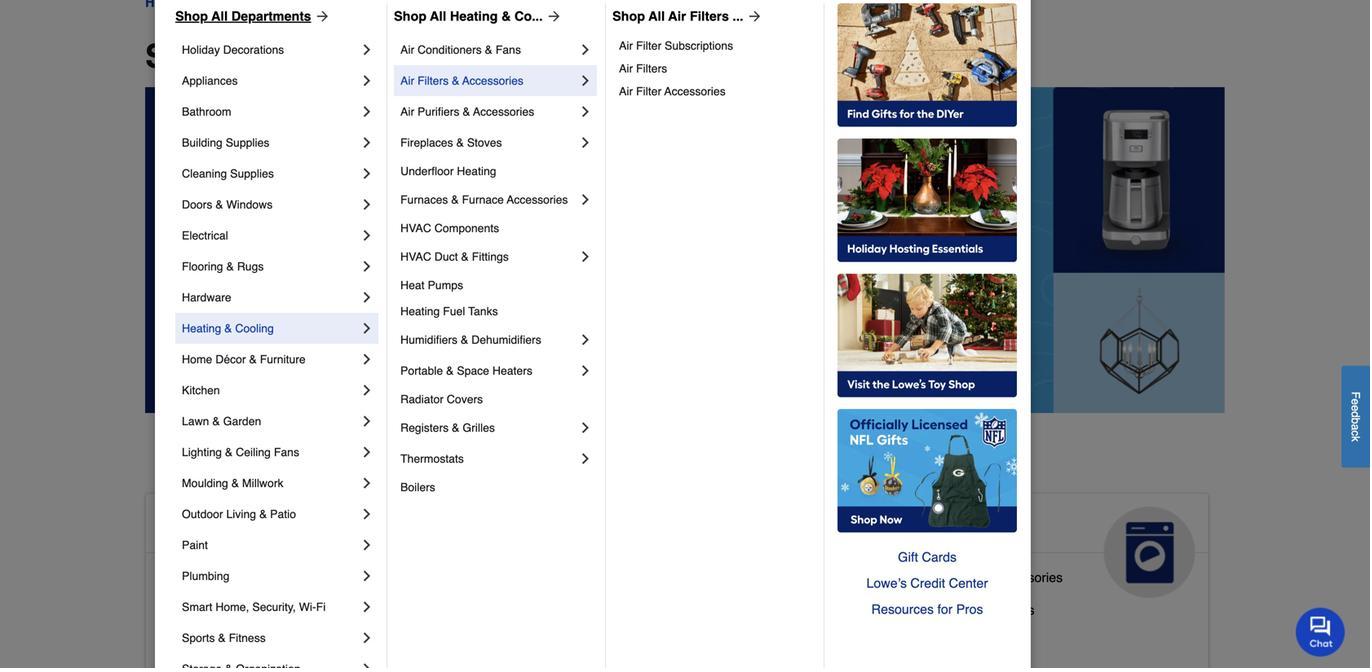 Task type: vqa. For each thing, say whether or not it's contained in the screenshot.
Lowe's Home Improvement Logo
no



Task type: locate. For each thing, give the bounding box(es) containing it.
holiday
[[182, 43, 220, 56]]

fans for lighting & ceiling fans
[[274, 446, 299, 459]]

& left the cooling
[[224, 322, 232, 335]]

2 shop from the left
[[394, 9, 427, 24]]

bathroom link
[[182, 96, 359, 127]]

furniture right houses,
[[647, 629, 699, 644]]

1 horizontal spatial shop
[[394, 9, 427, 24]]

conditioners
[[418, 43, 482, 56]]

accessories up chillers in the right bottom of the page
[[993, 571, 1063, 586]]

chevron right image for paint
[[359, 538, 375, 554]]

shop all departments
[[145, 38, 485, 75]]

sports & fitness
[[182, 632, 266, 645]]

fireplaces
[[401, 136, 453, 149]]

air up the air filter subscriptions
[[668, 9, 686, 24]]

electrical link
[[182, 220, 359, 251]]

0 horizontal spatial pet
[[523, 629, 542, 644]]

parts
[[947, 571, 977, 586]]

2 vertical spatial home
[[271, 636, 306, 651]]

0 horizontal spatial fans
[[274, 446, 299, 459]]

accessible inside 'link'
[[159, 571, 221, 586]]

filters up 'purifiers'
[[418, 74, 449, 87]]

2 filter from the top
[[636, 85, 662, 98]]

hvac up heat
[[401, 250, 431, 263]]

1 vertical spatial departments
[[285, 38, 485, 75]]

& right 'purifiers'
[[463, 105, 470, 118]]

1 hvac from the top
[[401, 222, 431, 235]]

hvac for hvac duct & fittings
[[401, 250, 431, 263]]

shop all air filters ...
[[613, 9, 744, 24]]

accessories for air purifiers & accessories
[[473, 105, 534, 118]]

1 vertical spatial hvac
[[401, 250, 431, 263]]

& left pros
[[945, 603, 954, 618]]

appliance parts & accessories link
[[886, 567, 1063, 599]]

find gifts for the diyer. image
[[838, 3, 1017, 127]]

shop all air filters ... link
[[613, 7, 763, 26]]

home inside accessible home link
[[285, 514, 348, 540]]

livestock
[[523, 597, 577, 612]]

outdoor living & patio
[[182, 508, 296, 521]]

fans right ceiling
[[274, 446, 299, 459]]

1 horizontal spatial fans
[[496, 43, 521, 56]]

& right doors
[[216, 198, 223, 211]]

lighting & ceiling fans
[[182, 446, 299, 459]]

portable & space heaters
[[401, 365, 533, 378]]

& inside hvac duct & fittings link
[[461, 250, 469, 263]]

1 horizontal spatial arrow right image
[[543, 8, 562, 24]]

chillers
[[991, 603, 1035, 618]]

accessible for accessible bathroom
[[159, 571, 221, 586]]

chevron right image for electrical
[[359, 228, 375, 244]]

beverage
[[886, 603, 942, 618]]

all up conditioners
[[430, 9, 446, 24]]

2 horizontal spatial shop
[[613, 9, 645, 24]]

flooring & rugs link
[[182, 251, 359, 282]]

air up air filter accessories
[[619, 62, 633, 75]]

departments up 'purifiers'
[[285, 38, 485, 75]]

chevron right image for bathroom
[[359, 104, 375, 120]]

appliances up the cards
[[886, 514, 1008, 540]]

humidifiers
[[401, 334, 458, 347]]

0 vertical spatial departments
[[231, 9, 311, 24]]

0 vertical spatial bathroom
[[182, 105, 231, 118]]

1 horizontal spatial filters
[[636, 62, 667, 75]]

1 vertical spatial home
[[285, 514, 348, 540]]

& down air conditioners & fans
[[452, 74, 460, 87]]

furniture up "kitchen" link
[[260, 353, 306, 366]]

houses,
[[583, 629, 631, 644]]

0 vertical spatial fans
[[496, 43, 521, 56]]

chevron right image for flooring & rugs
[[359, 259, 375, 275]]

fitness
[[229, 632, 266, 645]]

1 vertical spatial bathroom
[[225, 571, 282, 586]]

rugs
[[237, 260, 264, 273]]

resources
[[872, 602, 934, 617]]

& inside the heating & cooling link
[[224, 322, 232, 335]]

shop all heating & co... link
[[394, 7, 562, 26]]

departments
[[231, 9, 311, 24], [285, 38, 485, 75]]

chevron right image for thermostats
[[578, 451, 594, 467]]

supplies up cleaning supplies
[[226, 136, 270, 149]]

chevron right image for fireplaces & stoves
[[578, 135, 594, 151]]

appliances down the holiday
[[182, 74, 238, 87]]

& left furnace
[[451, 193, 459, 206]]

chevron right image
[[359, 42, 375, 58], [359, 73, 375, 89], [578, 73, 594, 89], [578, 104, 594, 120], [578, 135, 594, 151], [359, 166, 375, 182], [359, 197, 375, 213], [359, 228, 375, 244], [359, 259, 375, 275], [359, 321, 375, 337], [359, 383, 375, 399], [578, 451, 594, 467], [359, 476, 375, 492], [359, 507, 375, 523], [359, 538, 375, 554], [359, 662, 375, 669]]

filter for subscriptions
[[636, 39, 662, 52]]

supplies up windows
[[230, 167, 274, 180]]

4 accessible from the top
[[159, 636, 221, 651]]

1 horizontal spatial pet
[[628, 514, 663, 540]]

accessories down air filters link
[[664, 85, 726, 98]]

bathroom
[[182, 105, 231, 118], [225, 571, 282, 586]]

kitchen link
[[182, 375, 359, 406]]

0 vertical spatial furniture
[[260, 353, 306, 366]]

1 shop from the left
[[175, 9, 208, 24]]

fittings
[[472, 250, 509, 263]]

kitchen
[[182, 384, 220, 397]]

0 vertical spatial pet
[[628, 514, 663, 540]]

shop up conditioners
[[394, 9, 427, 24]]

& inside flooring & rugs link
[[226, 260, 234, 273]]

0 horizontal spatial furniture
[[260, 353, 306, 366]]

shop for shop all departments
[[175, 9, 208, 24]]

hvac components
[[401, 222, 499, 235]]

plumbing link
[[182, 561, 359, 592]]

animal
[[523, 514, 599, 540]]

fans for air conditioners & fans
[[496, 43, 521, 56]]

lawn & garden
[[182, 415, 261, 428]]

furnaces & furnace accessories
[[401, 193, 568, 206]]

air purifiers & accessories link
[[401, 96, 578, 127]]

accessories down air conditioners & fans link
[[462, 74, 524, 87]]

chevron right image for portable & space heaters
[[578, 363, 594, 379]]

& right "lawn"
[[212, 415, 220, 428]]

1 arrow right image from the left
[[311, 8, 331, 24]]

air filter accessories
[[619, 85, 726, 98]]

2 accessible from the top
[[159, 571, 221, 586]]

& right houses,
[[634, 629, 643, 644]]

b
[[1350, 418, 1363, 425]]

pet inside animal & pet care
[[628, 514, 663, 540]]

fans up the air filters & accessories link
[[496, 43, 521, 56]]

2 e from the top
[[1350, 405, 1363, 412]]

...
[[733, 9, 744, 24]]

1 vertical spatial supplies
[[230, 167, 274, 180]]

1 vertical spatial fans
[[274, 446, 299, 459]]

supplies up houses,
[[581, 597, 631, 612]]

appliances
[[182, 74, 238, 87], [886, 514, 1008, 540]]

0 horizontal spatial shop
[[175, 9, 208, 24]]

& up the air filters & accessories link
[[485, 43, 493, 56]]

0 vertical spatial hvac
[[401, 222, 431, 235]]

& inside 'furnaces & furnace accessories' link
[[451, 193, 459, 206]]

all for heating
[[430, 9, 446, 24]]

space
[[457, 365, 489, 378]]

flooring
[[182, 260, 223, 273]]

accessories for furnaces & furnace accessories
[[507, 193, 568, 206]]

millwork
[[242, 477, 283, 490]]

livestock supplies link
[[523, 593, 631, 626]]

supplies inside building supplies link
[[226, 136, 270, 149]]

dehumidifiers
[[472, 334, 541, 347]]

& inside fireplaces & stoves link
[[456, 136, 464, 149]]

0 horizontal spatial filters
[[418, 74, 449, 87]]

shop up the holiday
[[175, 9, 208, 24]]

accessible home image
[[377, 507, 469, 599]]

enjoy savings year-round. no matter what you're shopping for, find what you need at a great price. image
[[145, 87, 1225, 413]]

all down the shop all departments link
[[235, 38, 276, 75]]

& down the fuel
[[461, 334, 468, 347]]

& inside appliance parts & accessories link
[[981, 571, 990, 586]]

heaters
[[493, 365, 533, 378]]

air
[[668, 9, 686, 24], [619, 39, 633, 52], [401, 43, 414, 56], [619, 62, 633, 75], [401, 74, 414, 87], [619, 85, 633, 98], [401, 105, 414, 118]]

arrow right image up shop all departments
[[311, 8, 331, 24]]

2 arrow right image from the left
[[543, 8, 562, 24]]

all up holiday decorations
[[211, 9, 228, 24]]

3 shop from the left
[[613, 9, 645, 24]]

appliances link
[[182, 65, 359, 96], [873, 494, 1209, 599]]

fans
[[496, 43, 521, 56], [274, 446, 299, 459]]

accessible bedroom
[[159, 603, 278, 618]]

appliances link down decorations
[[182, 65, 359, 96]]

chevron right image for air filters & accessories
[[578, 73, 594, 89]]

heating & cooling link
[[182, 313, 359, 344]]

hvac down furnaces
[[401, 222, 431, 235]]

accessible for accessible home
[[159, 514, 278, 540]]

chevron right image for air conditioners & fans
[[578, 42, 594, 58]]

& right entry
[[259, 636, 268, 651]]

accessories down 'underfloor heating' link
[[507, 193, 568, 206]]

0 horizontal spatial arrow right image
[[311, 8, 331, 24]]

heating fuel tanks
[[401, 305, 498, 318]]

0 horizontal spatial appliances link
[[182, 65, 359, 96]]

supplies inside 'livestock supplies' link
[[581, 597, 631, 612]]

accessories down the air filters & accessories link
[[473, 105, 534, 118]]

air for air purifiers & accessories
[[401, 105, 414, 118]]

1 vertical spatial furniture
[[647, 629, 699, 644]]

arrow right image inside "shop all heating & co..." link
[[543, 8, 562, 24]]

1 vertical spatial appliances
[[886, 514, 1008, 540]]

patio
[[270, 508, 296, 521]]

moulding
[[182, 477, 228, 490]]

arrow right image
[[311, 8, 331, 24], [543, 8, 562, 24]]

chevron right image for outdoor living & patio
[[359, 507, 375, 523]]

cooling
[[235, 322, 274, 335]]

shop all departments
[[175, 9, 311, 24]]

filter up air filters
[[636, 39, 662, 52]]

e up d
[[1350, 399, 1363, 405]]

supplies inside cleaning supplies link
[[230, 167, 274, 180]]

& left ceiling
[[225, 446, 233, 459]]

& left 'grilles'
[[452, 422, 460, 435]]

2 vertical spatial supplies
[[581, 597, 631, 612]]

0 vertical spatial home
[[182, 353, 212, 366]]

filter for accessories
[[636, 85, 662, 98]]

filter down air filters
[[636, 85, 662, 98]]

air left conditioners
[[401, 43, 414, 56]]

registers & grilles link
[[401, 413, 578, 444]]

filter
[[636, 39, 662, 52], [636, 85, 662, 98]]

air left 'purifiers'
[[401, 105, 414, 118]]

0 vertical spatial supplies
[[226, 136, 270, 149]]

arrow right image for shop all heating & co...
[[543, 8, 562, 24]]

& inside lawn & garden link
[[212, 415, 220, 428]]

living
[[226, 508, 256, 521]]

& down accessible bedroom link
[[218, 632, 226, 645]]

appliances link up chillers in the right bottom of the page
[[873, 494, 1209, 599]]

&
[[502, 9, 511, 24], [485, 43, 493, 56], [452, 74, 460, 87], [463, 105, 470, 118], [456, 136, 464, 149], [451, 193, 459, 206], [216, 198, 223, 211], [461, 250, 469, 263], [226, 260, 234, 273], [224, 322, 232, 335], [461, 334, 468, 347], [249, 353, 257, 366], [446, 365, 454, 378], [212, 415, 220, 428], [452, 422, 460, 435], [225, 446, 233, 459], [231, 477, 239, 490], [259, 508, 267, 521], [605, 514, 622, 540], [981, 571, 990, 586], [945, 603, 954, 618], [634, 629, 643, 644], [218, 632, 226, 645], [259, 636, 268, 651]]

visit the lowe's toy shop. image
[[838, 274, 1017, 398]]

chevron right image for air purifiers & accessories
[[578, 104, 594, 120]]

air up air filters
[[619, 39, 633, 52]]

beds,
[[546, 629, 579, 644]]

& left stoves
[[456, 136, 464, 149]]

accessible home link
[[146, 494, 482, 599]]

furnaces & furnace accessories link
[[401, 184, 578, 215]]

accessible for accessible bedroom
[[159, 603, 221, 618]]

accessories inside 'link'
[[664, 85, 726, 98]]

& right parts
[[981, 571, 990, 586]]

& inside pet beds, houses, & furniture link
[[634, 629, 643, 644]]

filters up air filter accessories
[[636, 62, 667, 75]]

& left rugs
[[226, 260, 234, 273]]

0 horizontal spatial appliances
[[182, 74, 238, 87]]

arrow right image up air conditioners & fans link
[[543, 8, 562, 24]]

pet beds, houses, & furniture
[[523, 629, 699, 644]]

departments up holiday decorations link
[[231, 9, 311, 24]]

bathroom inside 'link'
[[225, 571, 282, 586]]

& inside outdoor living & patio link
[[259, 508, 267, 521]]

1 accessible from the top
[[159, 514, 278, 540]]

home décor & furniture link
[[182, 344, 359, 375]]

air down air filters
[[619, 85, 633, 98]]

holiday hosting essentials. image
[[838, 139, 1017, 263]]

& inside lighting & ceiling fans link
[[225, 446, 233, 459]]

accessible
[[159, 514, 278, 540], [159, 571, 221, 586], [159, 603, 221, 618], [159, 636, 221, 651]]

shop for shop all heating & co...
[[394, 9, 427, 24]]

air down air conditioners & fans
[[401, 74, 414, 87]]

chevron right image for lawn & garden
[[359, 414, 375, 430]]

& left patio at left
[[259, 508, 267, 521]]

bathroom up building in the left of the page
[[182, 105, 231, 118]]

departments for shop all departments
[[285, 38, 485, 75]]

& left millwork
[[231, 477, 239, 490]]

bathroom up 'smart home, security, wi-fi' at the bottom left of page
[[225, 571, 282, 586]]

heating down hardware
[[182, 322, 221, 335]]

& right décor
[[249, 353, 257, 366]]

& right duct
[[461, 250, 469, 263]]

boilers
[[401, 481, 435, 494]]

0 vertical spatial filter
[[636, 39, 662, 52]]

& left co... at top
[[502, 9, 511, 24]]

appliance
[[886, 571, 943, 586]]

all
[[211, 9, 228, 24], [430, 9, 446, 24], [649, 9, 665, 24], [235, 38, 276, 75]]

1 vertical spatial filter
[[636, 85, 662, 98]]

& left space
[[446, 365, 454, 378]]

& inside registers & grilles link
[[452, 422, 460, 435]]

arrow right image inside the shop all departments link
[[311, 8, 331, 24]]

1 vertical spatial pet
[[523, 629, 542, 644]]

& inside home décor & furniture link
[[249, 353, 257, 366]]

fi
[[316, 601, 326, 614]]

chevron right image for kitchen
[[359, 383, 375, 399]]

1 vertical spatial appliances link
[[873, 494, 1209, 599]]

air for air filters
[[619, 62, 633, 75]]

hvac components link
[[401, 215, 594, 241]]

e up b on the right bottom of page
[[1350, 405, 1363, 412]]

chevron right image
[[578, 42, 594, 58], [359, 104, 375, 120], [359, 135, 375, 151], [578, 192, 594, 208], [578, 249, 594, 265], [359, 290, 375, 306], [578, 332, 594, 348], [359, 352, 375, 368], [578, 363, 594, 379], [359, 414, 375, 430], [578, 420, 594, 436], [359, 445, 375, 461], [359, 569, 375, 585], [359, 600, 375, 616], [359, 631, 375, 647]]

building supplies
[[182, 136, 270, 149]]

& right animal
[[605, 514, 622, 540]]

1 filter from the top
[[636, 39, 662, 52]]

2 hvac from the top
[[401, 250, 431, 263]]

shop up air filters
[[613, 9, 645, 24]]

all up the air filter subscriptions
[[649, 9, 665, 24]]

filters left ...
[[690, 9, 729, 24]]

chevron right image for heating & cooling
[[359, 321, 375, 337]]

3 accessible from the top
[[159, 603, 221, 618]]

air filter subscriptions link
[[619, 34, 812, 57]]



Task type: describe. For each thing, give the bounding box(es) containing it.
chevron right image for doors & windows
[[359, 197, 375, 213]]

air filter accessories link
[[619, 80, 812, 103]]

hardware
[[182, 291, 231, 304]]

lawn & garden link
[[182, 406, 359, 437]]

chevron right image for furnaces & furnace accessories
[[578, 192, 594, 208]]

security,
[[252, 601, 296, 614]]

purifiers
[[418, 105, 460, 118]]

0 vertical spatial appliances
[[182, 74, 238, 87]]

f e e d b a c k button
[[1342, 366, 1370, 468]]

electrical
[[182, 229, 228, 242]]

accessible bathroom
[[159, 571, 282, 586]]

plumbing
[[182, 570, 230, 583]]

humidifiers & dehumidifiers link
[[401, 325, 578, 356]]

heating up furnace
[[457, 165, 496, 178]]

resources for pros
[[872, 602, 983, 617]]

appliance parts & accessories
[[886, 571, 1063, 586]]

accessible bathroom link
[[159, 567, 282, 599]]

flooring & rugs
[[182, 260, 264, 273]]

& inside air conditioners & fans link
[[485, 43, 493, 56]]

home inside 'accessible entry & home' link
[[271, 636, 306, 651]]

animal & pet care image
[[741, 507, 832, 599]]

care
[[523, 540, 573, 566]]

appliances image
[[1104, 507, 1196, 599]]

& inside animal & pet care
[[605, 514, 622, 540]]

air for air filters & accessories
[[401, 74, 414, 87]]

air conditioners & fans link
[[401, 34, 578, 65]]

filters for air filters & accessories
[[418, 74, 449, 87]]

chevron right image for plumbing
[[359, 569, 375, 585]]

lowe's credit center
[[867, 576, 988, 591]]

& inside the sports & fitness link
[[218, 632, 226, 645]]

doors & windows link
[[182, 189, 359, 220]]

chat invite button image
[[1296, 608, 1346, 658]]

accessible for accessible entry & home
[[159, 636, 221, 651]]

holiday decorations link
[[182, 34, 359, 65]]

radiator covers
[[401, 393, 483, 406]]

all for departments
[[211, 9, 228, 24]]

chevron right image for hvac duct & fittings
[[578, 249, 594, 265]]

ceiling
[[236, 446, 271, 459]]

chevron right image for building supplies
[[359, 135, 375, 151]]

chevron right image for smart home, security, wi-fi
[[359, 600, 375, 616]]

animal & pet care
[[523, 514, 663, 566]]

hvac for hvac components
[[401, 222, 431, 235]]

heating down heat
[[401, 305, 440, 318]]

chevron right image for appliances
[[359, 73, 375, 89]]

pumps
[[428, 279, 463, 292]]

hardware link
[[182, 282, 359, 313]]

arrow right image
[[744, 8, 763, 24]]

gift cards
[[898, 550, 957, 565]]

moulding & millwork
[[182, 477, 283, 490]]

radiator covers link
[[401, 387, 594, 413]]

chevron right image for hardware
[[359, 290, 375, 306]]

heat pumps link
[[401, 272, 594, 299]]

filters for air filters
[[636, 62, 667, 75]]

accessories for appliance parts & accessories
[[993, 571, 1063, 586]]

underfloor heating
[[401, 165, 496, 178]]

chevron right image for humidifiers & dehumidifiers
[[578, 332, 594, 348]]

officially licensed n f l gifts. shop now. image
[[838, 409, 1017, 533]]

& inside 'accessible entry & home' link
[[259, 636, 268, 651]]

f e e d b a c k
[[1350, 392, 1363, 442]]

supplies for livestock supplies
[[581, 597, 631, 612]]

decorations
[[223, 43, 284, 56]]

1 horizontal spatial appliances
[[886, 514, 1008, 540]]

arrow right image for shop all departments
[[311, 8, 331, 24]]

f
[[1350, 392, 1363, 399]]

chevron right image for moulding & millwork
[[359, 476, 375, 492]]

fireplaces & stoves
[[401, 136, 502, 149]]

tanks
[[468, 305, 498, 318]]

& inside the air filters & accessories link
[[452, 74, 460, 87]]

& inside "shop all heating & co..." link
[[502, 9, 511, 24]]

grilles
[[463, 422, 495, 435]]

home,
[[216, 601, 249, 614]]

supplies for building supplies
[[226, 136, 270, 149]]

paint
[[182, 539, 208, 552]]

heat pumps
[[401, 279, 463, 292]]

d
[[1350, 412, 1363, 418]]

radiator
[[401, 393, 444, 406]]

moulding & millwork link
[[182, 468, 359, 499]]

all for air
[[649, 9, 665, 24]]

lowe's credit center link
[[838, 571, 1017, 597]]

air filters & accessories link
[[401, 65, 578, 96]]

accessible bedroom link
[[159, 599, 278, 632]]

air for air filter accessories
[[619, 85, 633, 98]]

& inside humidifiers & dehumidifiers 'link'
[[461, 334, 468, 347]]

resources for pros link
[[838, 597, 1017, 623]]

furnace
[[462, 193, 504, 206]]

outdoor
[[182, 508, 223, 521]]

1 horizontal spatial appliances link
[[873, 494, 1209, 599]]

chevron right image for cleaning supplies
[[359, 166, 375, 182]]

chevron right image for holiday decorations
[[359, 42, 375, 58]]

a
[[1350, 425, 1363, 431]]

air filters
[[619, 62, 667, 75]]

registers
[[401, 422, 449, 435]]

& inside 'moulding & millwork' link
[[231, 477, 239, 490]]

accessible home
[[159, 514, 348, 540]]

windows
[[226, 198, 273, 211]]

2 horizontal spatial filters
[[690, 9, 729, 24]]

center
[[949, 576, 988, 591]]

building supplies link
[[182, 127, 359, 158]]

animal & pet care link
[[509, 494, 845, 599]]

entry
[[225, 636, 256, 651]]

& inside doors & windows link
[[216, 198, 223, 211]]

1 e from the top
[[1350, 399, 1363, 405]]

air for air conditioners & fans
[[401, 43, 414, 56]]

décor
[[216, 353, 246, 366]]

chevron right image for home décor & furniture
[[359, 352, 375, 368]]

c
[[1350, 431, 1363, 437]]

gift cards link
[[838, 545, 1017, 571]]

boilers link
[[401, 475, 594, 501]]

accessories for air filters & accessories
[[462, 74, 524, 87]]

heating up air conditioners & fans
[[450, 9, 498, 24]]

paint link
[[182, 530, 359, 561]]

sports
[[182, 632, 215, 645]]

air for air filter subscriptions
[[619, 39, 633, 52]]

bedroom
[[225, 603, 278, 618]]

& inside beverage & wine chillers link
[[945, 603, 954, 618]]

& inside portable & space heaters link
[[446, 365, 454, 378]]

home inside home décor & furniture link
[[182, 353, 212, 366]]

beverage & wine chillers link
[[886, 599, 1035, 632]]

& inside air purifiers & accessories link
[[463, 105, 470, 118]]

hvac duct & fittings link
[[401, 241, 578, 272]]

air filter subscriptions
[[619, 39, 733, 52]]

0 vertical spatial appliances link
[[182, 65, 359, 96]]

departments for shop all departments
[[231, 9, 311, 24]]

chevron right image for lighting & ceiling fans
[[359, 445, 375, 461]]

1 horizontal spatial furniture
[[647, 629, 699, 644]]

credit
[[911, 576, 945, 591]]

cards
[[922, 550, 957, 565]]

chevron right image for registers & grilles
[[578, 420, 594, 436]]

fireplaces & stoves link
[[401, 127, 578, 158]]

lawn
[[182, 415, 209, 428]]

cleaning supplies link
[[182, 158, 359, 189]]

shop for shop all air filters ...
[[613, 9, 645, 24]]

supplies for cleaning supplies
[[230, 167, 274, 180]]

registers & grilles
[[401, 422, 495, 435]]

home décor & furniture
[[182, 353, 306, 366]]

chevron right image for sports & fitness
[[359, 631, 375, 647]]



